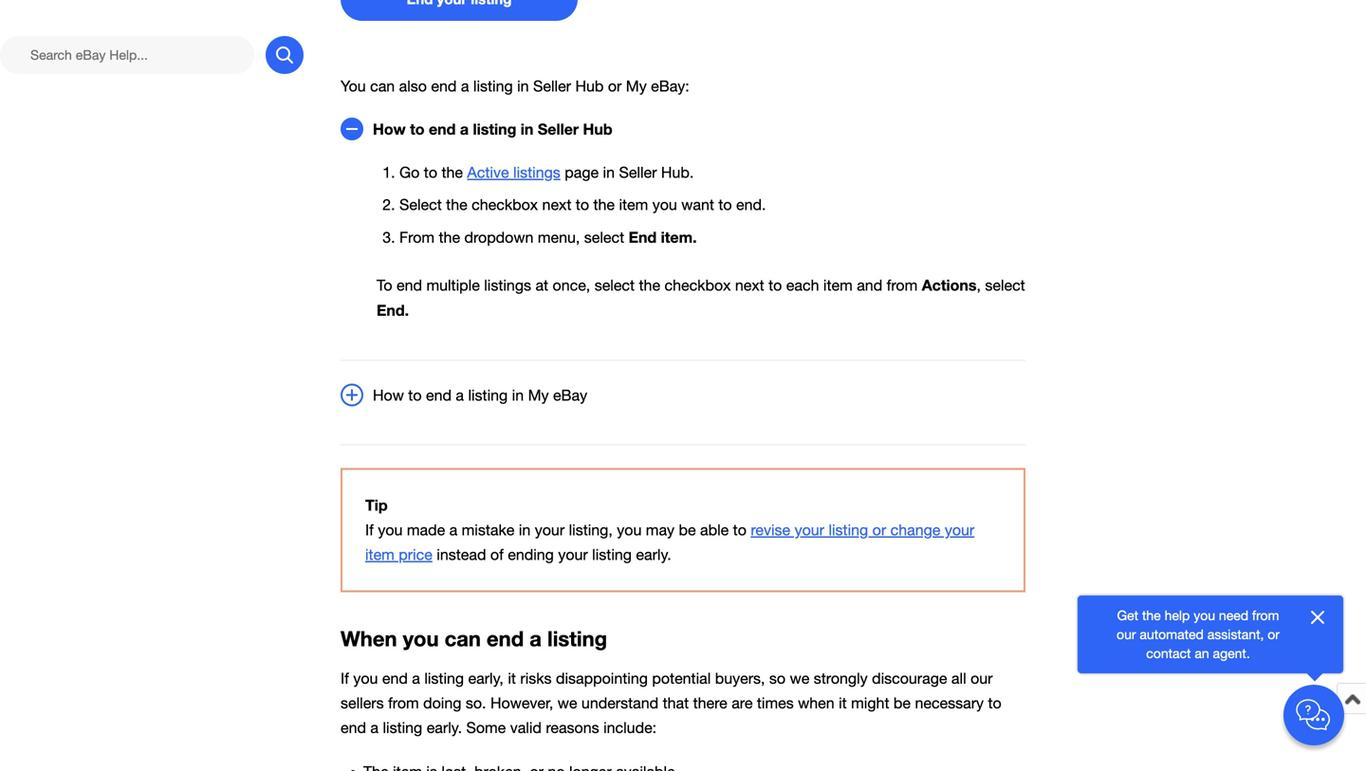 Task type: locate. For each thing, give the bounding box(es) containing it.
you
[[653, 196, 677, 213], [378, 522, 403, 539], [617, 522, 642, 539], [1194, 608, 1216, 623], [403, 626, 439, 651], [353, 670, 378, 688]]

to right necessary
[[988, 695, 1002, 712]]

1 vertical spatial my
[[528, 387, 549, 404]]

listing up doing
[[424, 670, 464, 688]]

1 vertical spatial hub
[[583, 120, 613, 138]]

listing left change
[[829, 522, 869, 539]]

can up the early,
[[445, 626, 481, 651]]

revise your listing or change your item price
[[365, 522, 975, 564]]

be left able
[[679, 522, 696, 539]]

0 vertical spatial next
[[542, 196, 572, 213]]

the down page at the top left of page
[[594, 196, 615, 213]]

sellers
[[341, 695, 384, 712]]

item inside revise your listing or change your item price
[[365, 546, 395, 564]]

at
[[536, 277, 549, 294]]

0 horizontal spatial my
[[528, 387, 549, 404]]

early. down doing
[[427, 720, 462, 737]]

0 horizontal spatial item
[[365, 546, 395, 564]]

to down end.
[[408, 387, 422, 404]]

from inside get the help you need from our automated assistant, or contact an agent.
[[1253, 608, 1280, 623]]

0 vertical spatial if
[[365, 522, 374, 539]]

1 vertical spatial checkbox
[[665, 277, 731, 294]]

actions
[[922, 276, 977, 294]]

0 horizontal spatial we
[[558, 695, 577, 712]]

1 vertical spatial early.
[[427, 720, 462, 737]]

2 horizontal spatial from
[[1253, 608, 1280, 623]]

we right so
[[790, 670, 810, 688]]

we up reasons
[[558, 695, 577, 712]]

you up sellers
[[353, 670, 378, 688]]

when
[[798, 695, 835, 712]]

want
[[682, 196, 714, 213]]

1 vertical spatial listings
[[484, 277, 531, 294]]

hub up page at the top left of page
[[583, 120, 613, 138]]

my
[[626, 77, 647, 95], [528, 387, 549, 404]]

can right 'you'
[[370, 77, 395, 95]]

hub left the ebay:
[[575, 77, 604, 95]]

it left risks
[[508, 670, 516, 688]]

early.
[[636, 546, 672, 564], [427, 720, 462, 737]]

listings left page at the top left of page
[[513, 164, 561, 181]]

0 vertical spatial it
[[508, 670, 516, 688]]

0 horizontal spatial our
[[971, 670, 993, 688]]

you left may
[[617, 522, 642, 539]]

1 vertical spatial seller
[[538, 120, 579, 138]]

next up menu,
[[542, 196, 572, 213]]

if down "tip" at the left bottom of page
[[365, 522, 374, 539]]

1 vertical spatial if
[[341, 670, 349, 688]]

0 vertical spatial seller
[[533, 77, 571, 95]]

revise
[[751, 522, 791, 539]]

price
[[399, 546, 433, 564]]

to inside "dropdown button"
[[408, 387, 422, 404]]

my left the ebay:
[[626, 77, 647, 95]]

listing down listing,
[[592, 546, 632, 564]]

0 vertical spatial from
[[887, 277, 918, 294]]

in for go
[[603, 164, 615, 181]]

1 vertical spatial next
[[735, 277, 765, 294]]

seller left hub.
[[619, 164, 657, 181]]

1 how from the top
[[373, 120, 406, 138]]

my left ebay
[[528, 387, 549, 404]]

your up instead of ending your listing early.
[[535, 522, 565, 539]]

it down strongly
[[839, 695, 847, 712]]

0 vertical spatial item
[[619, 196, 648, 213]]

be inside the 'if you end a listing early, it risks disappointing potential buyers, so we strongly discourage all our sellers from doing so. however, we understand that there are times when it might be necessary to end a listing early. some valid reasons include:'
[[894, 695, 911, 712]]

you inside get the help you need from our automated assistant, or contact an agent.
[[1194, 608, 1216, 623]]

how inside dropdown button
[[373, 120, 406, 138]]

hub
[[575, 77, 604, 95], [583, 120, 613, 138]]

tip if you made a mistake in your listing, you may be able to
[[365, 496, 751, 539]]

or left change
[[873, 522, 887, 539]]

in left ebay
[[512, 387, 524, 404]]

1 vertical spatial how
[[373, 387, 404, 404]]

you right help
[[1194, 608, 1216, 623]]

listings inside to end multiple listings at once, select the checkbox next to each item and from actions , select end.
[[484, 277, 531, 294]]

so.
[[466, 695, 486, 712]]

you can also end a listing in seller hub or my ebay:
[[341, 77, 690, 95]]

be down discourage
[[894, 695, 911, 712]]

if up sellers
[[341, 670, 349, 688]]

to left the each
[[769, 277, 782, 294]]

in down you can also end a listing in seller hub or my ebay:
[[521, 120, 534, 138]]

your inside tip if you made a mistake in your listing, you may be able to
[[535, 522, 565, 539]]

item left price
[[365, 546, 395, 564]]

be inside tip if you made a mistake in your listing, you may be able to
[[679, 522, 696, 539]]

1 horizontal spatial next
[[735, 277, 765, 294]]

1 horizontal spatial my
[[626, 77, 647, 95]]

seller
[[533, 77, 571, 95], [538, 120, 579, 138], [619, 164, 657, 181]]

your
[[535, 522, 565, 539], [795, 522, 825, 539], [945, 522, 975, 539], [558, 546, 588, 564]]

if you end a listing early, it risks disappointing potential buyers, so we strongly discourage all our sellers from doing so. however, we understand that there are times when it might be necessary to end a listing early. some valid reasons include:
[[341, 670, 1002, 737]]

1 vertical spatial from
[[1253, 608, 1280, 623]]

however,
[[491, 695, 554, 712]]

be
[[679, 522, 696, 539], [894, 695, 911, 712]]

1 horizontal spatial can
[[445, 626, 481, 651]]

1 horizontal spatial checkbox
[[665, 277, 731, 294]]

0 vertical spatial how
[[373, 120, 406, 138]]

2 vertical spatial item
[[365, 546, 395, 564]]

in right page at the top left of page
[[603, 164, 615, 181]]

how inside "dropdown button"
[[373, 387, 404, 404]]

0 vertical spatial our
[[1117, 627, 1136, 642]]

0 vertical spatial checkbox
[[472, 196, 538, 213]]

risks
[[520, 670, 552, 688]]

to inside to end multiple listings at once, select the checkbox next to each item and from actions , select end.
[[769, 277, 782, 294]]

item left and
[[824, 277, 853, 294]]

disappointing
[[556, 670, 648, 688]]

0 horizontal spatial early.
[[427, 720, 462, 737]]

or for you can also end a listing in seller hub or my ebay:
[[608, 77, 622, 95]]

2 how from the top
[[373, 387, 404, 404]]

2 horizontal spatial or
[[1268, 627, 1280, 642]]

in up ending
[[519, 522, 531, 539]]

0 horizontal spatial be
[[679, 522, 696, 539]]

0 horizontal spatial can
[[370, 77, 395, 95]]

1 vertical spatial or
[[873, 522, 887, 539]]

your right "revise"
[[795, 522, 825, 539]]

listing inside "dropdown button"
[[468, 387, 508, 404]]

the inside to end multiple listings at once, select the checkbox next to each item and from actions , select end.
[[639, 277, 661, 294]]

instead
[[437, 546, 486, 564]]

the inside get the help you need from our automated assistant, or contact an agent.
[[1143, 608, 1161, 623]]

1 horizontal spatial item
[[619, 196, 648, 213]]

potential
[[652, 670, 711, 688]]

1 horizontal spatial if
[[365, 522, 374, 539]]

select left end
[[584, 229, 625, 246]]

checkbox down "item."
[[665, 277, 731, 294]]

or inside revise your listing or change your item price
[[873, 522, 887, 539]]

and
[[857, 277, 883, 294]]

to right go
[[424, 164, 437, 181]]

our inside the 'if you end a listing early, it risks disappointing potential buyers, so we strongly discourage all our sellers from doing so. however, we understand that there are times when it might be necessary to end a listing early. some valid reasons include:'
[[971, 670, 993, 688]]

or
[[608, 77, 622, 95], [873, 522, 887, 539], [1268, 627, 1280, 642]]

go to the active listings page in seller hub.
[[400, 164, 694, 181]]

,
[[977, 277, 981, 294]]

or right assistant,
[[1268, 627, 1280, 642]]

how for how to end a listing in seller hub
[[373, 120, 406, 138]]

end a
[[382, 670, 420, 688]]

to inside tip if you made a mistake in your listing, you may be able to
[[733, 522, 747, 539]]

listing down sellers
[[383, 720, 423, 737]]

instead of ending your listing early.
[[433, 546, 672, 564]]

how up go
[[373, 120, 406, 138]]

listing up the disappointing
[[548, 626, 607, 651]]

end inside "dropdown button"
[[426, 387, 452, 404]]

2 horizontal spatial item
[[824, 277, 853, 294]]

2 vertical spatial from
[[388, 695, 419, 712]]

our right all
[[971, 670, 993, 688]]

you left want
[[653, 196, 677, 213]]

to right able
[[733, 522, 747, 539]]

listing up active on the top of the page
[[473, 120, 517, 138]]

0 horizontal spatial or
[[608, 77, 622, 95]]

item up end
[[619, 196, 648, 213]]

how down end.
[[373, 387, 404, 404]]

our
[[1117, 627, 1136, 642], [971, 670, 993, 688]]

1 vertical spatial it
[[839, 695, 847, 712]]

buyers,
[[715, 670, 765, 688]]

next left the each
[[735, 277, 765, 294]]

help
[[1165, 608, 1190, 623]]

2 vertical spatial or
[[1268, 627, 1280, 642]]

seller up go to the active listings page in seller hub.
[[538, 120, 579, 138]]

our inside get the help you need from our automated assistant, or contact an agent.
[[1117, 627, 1136, 642]]

it
[[508, 670, 516, 688], [839, 695, 847, 712]]

automated
[[1140, 627, 1204, 642]]

seller for page
[[619, 164, 657, 181]]

0 horizontal spatial from
[[388, 695, 419, 712]]

in up how to end a listing in seller hub
[[517, 77, 529, 95]]

in inside "dropdown button"
[[512, 387, 524, 404]]

early. down may
[[636, 546, 672, 564]]

listings left at
[[484, 277, 531, 294]]

from right and
[[887, 277, 918, 294]]

each
[[787, 277, 819, 294]]

to down also
[[410, 120, 425, 138]]

2 vertical spatial seller
[[619, 164, 657, 181]]

or left the ebay:
[[608, 77, 622, 95]]

your down listing,
[[558, 546, 588, 564]]

1 vertical spatial be
[[894, 695, 911, 712]]

1 horizontal spatial our
[[1117, 627, 1136, 642]]

seller up how to end a listing in seller hub
[[533, 77, 571, 95]]

from down end a
[[388, 695, 419, 712]]

0 vertical spatial early.
[[636, 546, 672, 564]]

our down get
[[1117, 627, 1136, 642]]

assistant,
[[1208, 627, 1264, 642]]

discourage
[[872, 670, 948, 688]]

made
[[407, 522, 445, 539]]

a
[[461, 77, 469, 95], [460, 120, 469, 138], [456, 387, 464, 404], [449, 522, 458, 539], [530, 626, 542, 651], [370, 720, 379, 737]]

listing,
[[569, 522, 613, 539]]

from the dropdown menu, select end item.
[[400, 228, 697, 246]]

0 vertical spatial or
[[608, 77, 622, 95]]

1 horizontal spatial we
[[790, 670, 810, 688]]

0 horizontal spatial if
[[341, 670, 349, 688]]

1 vertical spatial our
[[971, 670, 993, 688]]

in inside tip if you made a mistake in your listing, you may be able to
[[519, 522, 531, 539]]

need
[[1219, 608, 1249, 623]]

item
[[619, 196, 648, 213], [824, 277, 853, 294], [365, 546, 395, 564]]

the down end
[[639, 277, 661, 294]]

how to end a listing in seller hub button
[[341, 118, 1026, 141]]

from right need
[[1253, 608, 1280, 623]]

able
[[700, 522, 729, 539]]

your right change
[[945, 522, 975, 539]]

0 vertical spatial we
[[790, 670, 810, 688]]

end
[[431, 77, 457, 95], [429, 120, 456, 138], [397, 277, 422, 294], [426, 387, 452, 404], [487, 626, 524, 651], [341, 720, 366, 737]]

page
[[565, 164, 599, 181]]

we
[[790, 670, 810, 688], [558, 695, 577, 712]]

1 vertical spatial item
[[824, 277, 853, 294]]

1 horizontal spatial from
[[887, 277, 918, 294]]

1 horizontal spatial or
[[873, 522, 887, 539]]

listing left ebay
[[468, 387, 508, 404]]

revise your listing or change your item price link
[[365, 522, 975, 564]]

how to end a listing in my ebay
[[373, 387, 588, 404]]

next
[[542, 196, 572, 213], [735, 277, 765, 294]]

from
[[887, 277, 918, 294], [1253, 608, 1280, 623], [388, 695, 419, 712]]

the right get
[[1143, 608, 1161, 623]]

0 vertical spatial be
[[679, 522, 696, 539]]

1 horizontal spatial be
[[894, 695, 911, 712]]

get
[[1117, 608, 1139, 623]]

if inside tip if you made a mistake in your listing, you may be able to
[[365, 522, 374, 539]]

you
[[341, 77, 366, 95]]

0 vertical spatial listings
[[513, 164, 561, 181]]

the right from
[[439, 229, 460, 246]]

if
[[365, 522, 374, 539], [341, 670, 349, 688]]

how
[[373, 120, 406, 138], [373, 387, 404, 404]]

or inside get the help you need from our automated assistant, or contact an agent.
[[1268, 627, 1280, 642]]

in
[[517, 77, 529, 95], [521, 120, 534, 138], [603, 164, 615, 181], [512, 387, 524, 404], [519, 522, 531, 539]]

dropdown
[[464, 229, 534, 246]]

checkbox up dropdown in the top of the page
[[472, 196, 538, 213]]

listing
[[473, 77, 513, 95], [473, 120, 517, 138], [468, 387, 508, 404], [829, 522, 869, 539], [592, 546, 632, 564], [548, 626, 607, 651], [424, 670, 464, 688], [383, 720, 423, 737]]

Search eBay Help... text field
[[0, 36, 254, 74]]



Task type: describe. For each thing, give the bounding box(es) containing it.
if inside the 'if you end a listing early, it risks disappointing potential buyers, so we strongly discourage all our sellers from doing so. however, we understand that there are times when it might be necessary to end a listing early. some valid reasons include:'
[[341, 670, 349, 688]]

when
[[341, 626, 397, 651]]

times
[[757, 695, 794, 712]]

once,
[[553, 277, 590, 294]]

0 horizontal spatial it
[[508, 670, 516, 688]]

in for you
[[517, 77, 529, 95]]

item for to
[[619, 196, 648, 213]]

tip
[[365, 496, 388, 514]]

0 vertical spatial can
[[370, 77, 395, 95]]

go
[[400, 164, 420, 181]]

select right , at top
[[985, 277, 1026, 294]]

0 vertical spatial my
[[626, 77, 647, 95]]

the right select at the left top of the page
[[446, 196, 468, 213]]

hub.
[[661, 164, 694, 181]]

to end multiple listings at once, select the checkbox next to each item and from actions , select end.
[[377, 276, 1026, 319]]

from inside the 'if you end a listing early, it risks disappointing potential buyers, so we strongly discourage all our sellers from doing so. however, we understand that there are times when it might be necessary to end a listing early. some valid reasons include:'
[[388, 695, 419, 712]]

listing inside revise your listing or change your item price
[[829, 522, 869, 539]]

multiple
[[427, 277, 480, 294]]

0 horizontal spatial next
[[542, 196, 572, 213]]

a inside tip if you made a mistake in your listing, you may be able to
[[449, 522, 458, 539]]

so
[[770, 670, 786, 688]]

reasons
[[546, 720, 599, 737]]

1 vertical spatial can
[[445, 626, 481, 651]]

how to end a listing in my ebay button
[[341, 384, 1026, 408]]

ebay:
[[651, 77, 690, 95]]

active
[[467, 164, 509, 181]]

are
[[732, 695, 753, 712]]

1 horizontal spatial early.
[[636, 546, 672, 564]]

the inside from the dropdown menu, select end item.
[[439, 229, 460, 246]]

also
[[399, 77, 427, 95]]

end
[[629, 228, 657, 246]]

item for change
[[365, 546, 395, 564]]

valid
[[510, 720, 542, 737]]

necessary
[[915, 695, 984, 712]]

early. inside the 'if you end a listing early, it risks disappointing potential buyers, so we strongly discourage all our sellers from doing so. however, we understand that there are times when it might be necessary to end a listing early. some valid reasons include:'
[[427, 720, 462, 737]]

a inside "dropdown button"
[[456, 387, 464, 404]]

select the checkbox next to the item you want to end.
[[400, 196, 766, 213]]

early,
[[468, 670, 504, 688]]

change
[[891, 522, 941, 539]]

to left end.
[[719, 196, 732, 213]]

understand
[[582, 695, 659, 712]]

end inside the 'if you end a listing early, it risks disappointing potential buyers, so we strongly discourage all our sellers from doing so. however, we understand that there are times when it might be necessary to end a listing early. some valid reasons include:'
[[341, 720, 366, 737]]

0 vertical spatial hub
[[575, 77, 604, 95]]

or for get the help you need from our automated assistant, or contact an agent.
[[1268, 627, 1280, 642]]

menu,
[[538, 229, 580, 246]]

mistake
[[462, 522, 515, 539]]

might
[[851, 695, 890, 712]]

from
[[400, 229, 435, 246]]

to inside dropdown button
[[410, 120, 425, 138]]

item inside to end multiple listings at once, select the checkbox next to each item and from actions , select end.
[[824, 277, 853, 294]]

select
[[400, 196, 442, 213]]

agent.
[[1213, 646, 1250, 661]]

1 vertical spatial we
[[558, 695, 577, 712]]

end inside to end multiple listings at once, select the checkbox next to each item and from actions , select end.
[[397, 277, 422, 294]]

doing
[[423, 695, 462, 712]]

end inside dropdown button
[[429, 120, 456, 138]]

from inside to end multiple listings at once, select the checkbox next to each item and from actions , select end.
[[887, 277, 918, 294]]

you down "tip" at the left bottom of page
[[378, 522, 403, 539]]

seller inside dropdown button
[[538, 120, 579, 138]]

how for how to end a listing in my ebay
[[373, 387, 404, 404]]

seller for listing
[[533, 77, 571, 95]]

to
[[377, 277, 392, 294]]

the left active on the top of the page
[[442, 164, 463, 181]]

end.
[[377, 301, 409, 319]]

select right once,
[[595, 277, 635, 294]]

0 horizontal spatial checkbox
[[472, 196, 538, 213]]

that
[[663, 695, 689, 712]]

active listings link
[[467, 164, 561, 181]]

get the help you need from our automated assistant, or contact an agent.
[[1117, 608, 1280, 661]]

may
[[646, 522, 675, 539]]

listing inside dropdown button
[[473, 120, 517, 138]]

you inside the 'if you end a listing early, it risks disappointing potential buyers, so we strongly discourage all our sellers from doing so. however, we understand that there are times when it might be necessary to end a listing early. some valid reasons include:'
[[353, 670, 378, 688]]

of
[[491, 546, 504, 564]]

next inside to end multiple listings at once, select the checkbox next to each item and from actions , select end.
[[735, 277, 765, 294]]

some
[[466, 720, 506, 737]]

select inside from the dropdown menu, select end item.
[[584, 229, 625, 246]]

hub inside dropdown button
[[583, 120, 613, 138]]

get the help you need from our automated assistant, or contact an agent. tooltip
[[1108, 606, 1289, 663]]

a inside dropdown button
[[460, 120, 469, 138]]

all
[[952, 670, 967, 688]]

there
[[693, 695, 728, 712]]

1 horizontal spatial it
[[839, 695, 847, 712]]

end.
[[736, 196, 766, 213]]

item.
[[661, 228, 697, 246]]

ebay
[[553, 387, 588, 404]]

you up end a
[[403, 626, 439, 651]]

to down page at the top left of page
[[576, 196, 589, 213]]

ending
[[508, 546, 554, 564]]

listing up how to end a listing in seller hub
[[473, 77, 513, 95]]

how to end a listing in seller hub
[[373, 120, 613, 138]]

to inside the 'if you end a listing early, it risks disappointing potential buyers, so we strongly discourage all our sellers from doing so. however, we understand that there are times when it might be necessary to end a listing early. some valid reasons include:'
[[988, 695, 1002, 712]]

a inside the 'if you end a listing early, it risks disappointing potential buyers, so we strongly discourage all our sellers from doing so. however, we understand that there are times when it might be necessary to end a listing early. some valid reasons include:'
[[370, 720, 379, 737]]

strongly
[[814, 670, 868, 688]]

in for tip
[[519, 522, 531, 539]]

contact
[[1147, 646, 1191, 661]]

in inside dropdown button
[[521, 120, 534, 138]]

include:
[[604, 720, 657, 737]]

an
[[1195, 646, 1210, 661]]

my inside "dropdown button"
[[528, 387, 549, 404]]

checkbox inside to end multiple listings at once, select the checkbox next to each item and from actions , select end.
[[665, 277, 731, 294]]

when you can end a listing
[[341, 626, 607, 651]]



Task type: vqa. For each thing, say whether or not it's contained in the screenshot.
Kits to the bottom
no



